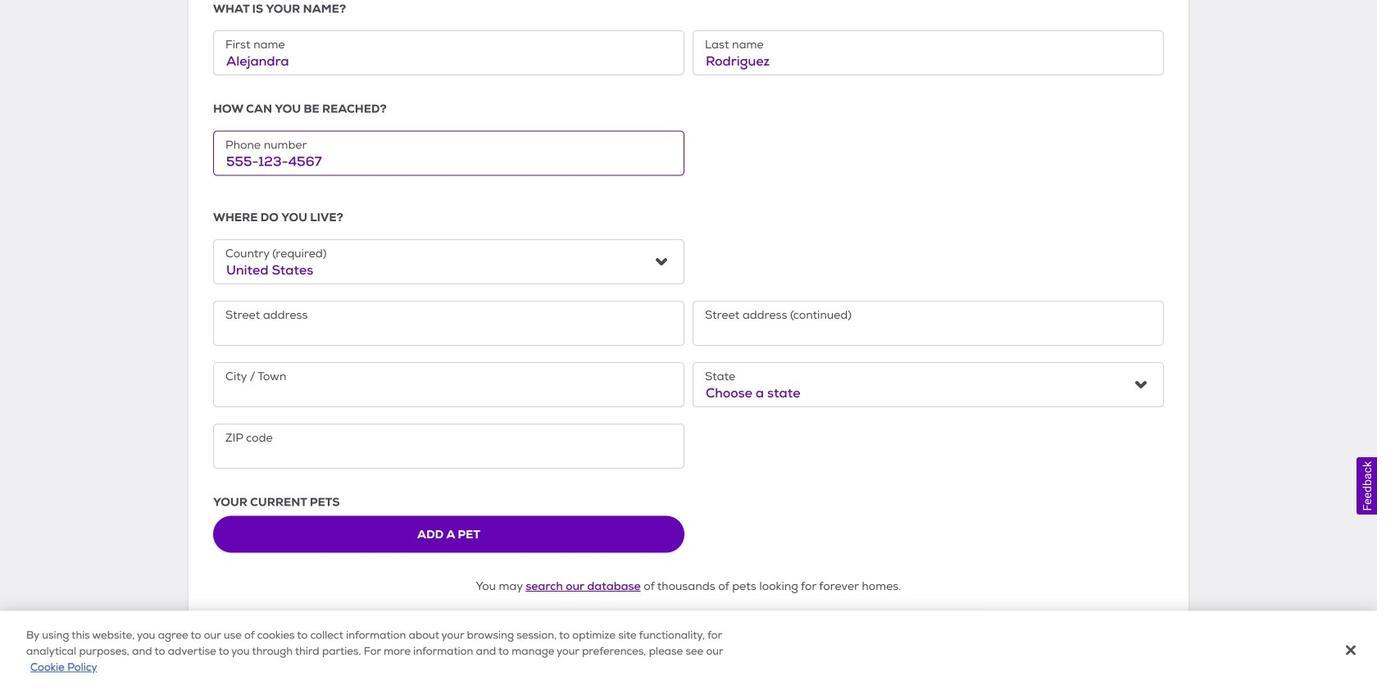 Task type: vqa. For each thing, say whether or not it's contained in the screenshot.
Petfinder Home image
no



Task type: describe. For each thing, give the bounding box(es) containing it.
privacy alert dialog
[[0, 611, 1377, 694]]

purina your pet, our passion image
[[0, 664, 1377, 680]]



Task type: locate. For each thing, give the bounding box(es) containing it.
None text field
[[213, 131, 685, 176], [213, 301, 685, 346], [693, 301, 1164, 346], [213, 424, 685, 469], [213, 131, 685, 176], [213, 301, 685, 346], [693, 301, 1164, 346], [213, 424, 685, 469]]

footer
[[0, 654, 1377, 694]]

None text field
[[213, 30, 685, 76], [693, 30, 1164, 76], [213, 362, 685, 407], [213, 30, 685, 76], [693, 30, 1164, 76], [213, 362, 685, 407]]



